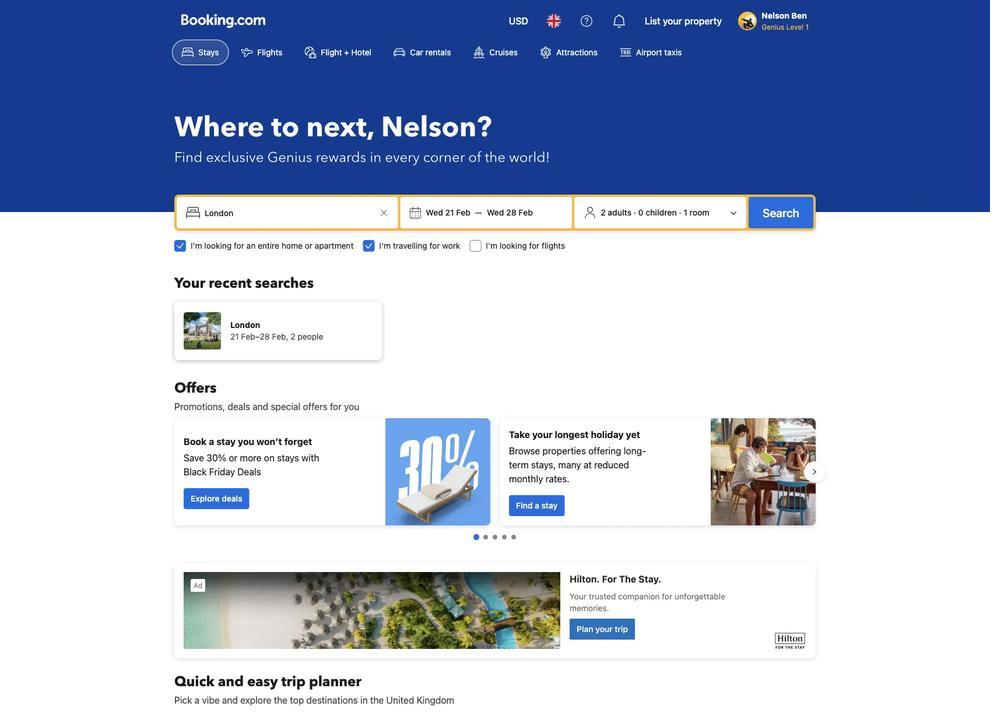 Task type: locate. For each thing, give the bounding box(es) containing it.
stays
[[277, 453, 299, 464]]

london 21 feb–28 feb, 2 people
[[230, 320, 323, 342]]

2 adults · 0 children · 1 room button
[[579, 202, 742, 224]]

feb right the 28
[[519, 208, 533, 217]]

search for black friday deals on stays image
[[385, 419, 490, 526]]

book
[[184, 436, 207, 448]]

nelson
[[762, 11, 790, 20]]

flight + hotel link
[[295, 40, 381, 65]]

find down monthly
[[516, 501, 533, 511]]

0 vertical spatial your
[[663, 15, 682, 27]]

0 horizontal spatial 21
[[230, 332, 239, 342]]

1 · from the left
[[634, 208, 636, 217]]

1 horizontal spatial 1
[[806, 23, 809, 31]]

1 vertical spatial your
[[532, 429, 553, 441]]

for for an
[[234, 241, 244, 251]]

1 horizontal spatial or
[[305, 241, 313, 251]]

0 vertical spatial deals
[[228, 401, 250, 413]]

0 vertical spatial you
[[344, 401, 359, 413]]

0 horizontal spatial your
[[532, 429, 553, 441]]

1 feb from the left
[[456, 208, 471, 217]]

your for take
[[532, 429, 553, 441]]

take your longest holiday yet browse properties offering long- term stays, many at reduced monthly rates.
[[509, 429, 646, 485]]

vibe
[[202, 695, 220, 706]]

1 horizontal spatial genius
[[762, 23, 784, 31]]

for right offers
[[330, 401, 342, 413]]

2
[[601, 208, 606, 217], [291, 332, 295, 342]]

2 right feb, at the top
[[291, 332, 295, 342]]

a right book
[[209, 436, 214, 448]]

explore deals link
[[184, 489, 249, 510]]

i'm up your on the top left of the page
[[191, 241, 202, 251]]

won't
[[257, 436, 282, 448]]

2 horizontal spatial a
[[535, 501, 539, 511]]

your inside list your property link
[[663, 15, 682, 27]]

kingdom
[[417, 695, 454, 706]]

21 down london
[[230, 332, 239, 342]]

the right of
[[485, 148, 506, 167]]

a inside quick and easy trip planner pick a vibe and explore the top destinations in the united kingdom
[[195, 695, 200, 706]]

find down where
[[174, 148, 203, 167]]

0 horizontal spatial or
[[229, 453, 237, 464]]

1 horizontal spatial looking
[[500, 241, 527, 251]]

in left every
[[370, 148, 381, 167]]

special
[[271, 401, 300, 413]]

or right home
[[305, 241, 313, 251]]

and up "vibe" at the bottom of the page
[[218, 673, 244, 692]]

holiday
[[591, 429, 624, 441]]

every
[[385, 148, 420, 167]]

a inside book a stay you won't forget save 30% or more on stays with black friday deals
[[209, 436, 214, 448]]

forget
[[284, 436, 312, 448]]

2 horizontal spatial the
[[485, 148, 506, 167]]

stay up 30%
[[216, 436, 236, 448]]

stays link
[[172, 40, 229, 65]]

your for list
[[663, 15, 682, 27]]

1 horizontal spatial a
[[209, 436, 214, 448]]

stay
[[216, 436, 236, 448], [541, 501, 558, 511]]

1 horizontal spatial in
[[370, 148, 381, 167]]

1 i'm from the left
[[191, 241, 202, 251]]

0 horizontal spatial 1
[[684, 208, 687, 217]]

feb
[[456, 208, 471, 217], [519, 208, 533, 217]]

genius inside where to next, nelson? find exclusive genius rewards in every corner of the world!
[[267, 148, 312, 167]]

1 vertical spatial stay
[[541, 501, 558, 511]]

work
[[442, 241, 460, 251]]

explore
[[240, 695, 271, 706]]

airport taxis
[[636, 48, 682, 57]]

looking left the "an"
[[204, 241, 232, 251]]

1 horizontal spatial wed
[[487, 208, 504, 217]]

list your property
[[645, 15, 722, 27]]

home
[[282, 241, 303, 251]]

wed up i'm travelling for work
[[426, 208, 443, 217]]

rewards
[[316, 148, 366, 167]]

genius
[[762, 23, 784, 31], [267, 148, 312, 167]]

0 vertical spatial 2
[[601, 208, 606, 217]]

feb–28
[[241, 332, 270, 342]]

i'm
[[486, 241, 497, 251]]

i'm
[[191, 241, 202, 251], [379, 241, 391, 251]]

flight + hotel
[[321, 48, 371, 57]]

the left top
[[274, 695, 288, 706]]

1 vertical spatial a
[[535, 501, 539, 511]]

0 vertical spatial and
[[253, 401, 268, 413]]

1 horizontal spatial 2
[[601, 208, 606, 217]]

you inside offers promotions, deals and special offers for you
[[344, 401, 359, 413]]

in right destinations
[[360, 695, 368, 706]]

looking
[[204, 241, 232, 251], [500, 241, 527, 251]]

i'm looking for an entire home or apartment
[[191, 241, 354, 251]]

for left the "an"
[[234, 241, 244, 251]]

wed 21 feb button
[[421, 202, 475, 223]]

0 vertical spatial 1
[[806, 23, 809, 31]]

offers
[[303, 401, 328, 413]]

2 vertical spatial a
[[195, 695, 200, 706]]

region
[[165, 414, 825, 531]]

0 vertical spatial 21
[[445, 208, 454, 217]]

your recent searches
[[174, 274, 314, 293]]

main content
[[165, 379, 825, 714]]

the left united
[[370, 695, 384, 706]]

2 inside 2 adults · 0 children · 1 room button
[[601, 208, 606, 217]]

0 vertical spatial or
[[305, 241, 313, 251]]

you
[[344, 401, 359, 413], [238, 436, 254, 448]]

1 vertical spatial in
[[360, 695, 368, 706]]

a
[[209, 436, 214, 448], [535, 501, 539, 511], [195, 695, 200, 706]]

0 horizontal spatial stay
[[216, 436, 236, 448]]

you up more
[[238, 436, 254, 448]]

1 horizontal spatial find
[[516, 501, 533, 511]]

0 horizontal spatial find
[[174, 148, 203, 167]]

your
[[174, 274, 205, 293]]

1 horizontal spatial 21
[[445, 208, 454, 217]]

1 looking from the left
[[204, 241, 232, 251]]

deals right explore
[[222, 494, 242, 504]]

·
[[634, 208, 636, 217], [679, 208, 681, 217]]

1 vertical spatial or
[[229, 453, 237, 464]]

looking right i'm
[[500, 241, 527, 251]]

or
[[305, 241, 313, 251], [229, 453, 237, 464]]

room
[[690, 208, 709, 217]]

find a stay link
[[509, 496, 565, 517]]

trip
[[281, 673, 305, 692]]

and right "vibe" at the bottom of the page
[[222, 695, 238, 706]]

quick and easy trip planner pick a vibe and explore the top destinations in the united kingdom
[[174, 673, 454, 706]]

21 inside london 21 feb–28 feb, 2 people
[[230, 332, 239, 342]]

offers promotions, deals and special offers for you
[[174, 379, 359, 413]]

offering
[[588, 446, 621, 457]]

level
[[786, 23, 804, 31]]

1 vertical spatial 1
[[684, 208, 687, 217]]

your right the list
[[663, 15, 682, 27]]

of
[[468, 148, 481, 167]]

for left 'flights'
[[529, 241, 540, 251]]

1 horizontal spatial stay
[[541, 501, 558, 511]]

for left work
[[429, 241, 440, 251]]

0 vertical spatial stay
[[216, 436, 236, 448]]

in inside quick and easy trip planner pick a vibe and explore the top destinations in the united kingdom
[[360, 695, 368, 706]]

flight
[[321, 48, 342, 57]]

stay for find
[[541, 501, 558, 511]]

1 horizontal spatial i'm
[[379, 241, 391, 251]]

travelling
[[393, 241, 427, 251]]

for
[[234, 241, 244, 251], [429, 241, 440, 251], [529, 241, 540, 251], [330, 401, 342, 413]]

· left 0
[[634, 208, 636, 217]]

children
[[646, 208, 677, 217]]

1 horizontal spatial ·
[[679, 208, 681, 217]]

the
[[485, 148, 506, 167], [274, 695, 288, 706], [370, 695, 384, 706]]

21 left the "—"
[[445, 208, 454, 217]]

0 horizontal spatial in
[[360, 695, 368, 706]]

1 vertical spatial you
[[238, 436, 254, 448]]

1 horizontal spatial you
[[344, 401, 359, 413]]

list your property link
[[638, 7, 729, 35]]

0 horizontal spatial genius
[[267, 148, 312, 167]]

a left "vibe" at the bottom of the page
[[195, 695, 200, 706]]

stay inside book a stay you won't forget save 30% or more on stays with black friday deals
[[216, 436, 236, 448]]

wed left the 28
[[487, 208, 504, 217]]

i'm left travelling
[[379, 241, 391, 251]]

1 horizontal spatial your
[[663, 15, 682, 27]]

21
[[445, 208, 454, 217], [230, 332, 239, 342]]

0 horizontal spatial looking
[[204, 241, 232, 251]]

Where are you going? field
[[200, 202, 377, 223]]

feb left the "—"
[[456, 208, 471, 217]]

at
[[584, 460, 592, 471]]

and left special
[[253, 401, 268, 413]]

1 horizontal spatial feb
[[519, 208, 533, 217]]

1 vertical spatial find
[[516, 501, 533, 511]]

i'm looking for flights
[[486, 241, 565, 251]]

0 horizontal spatial the
[[274, 695, 288, 706]]

1 vertical spatial 2
[[291, 332, 295, 342]]

stay for book
[[216, 436, 236, 448]]

0 horizontal spatial ·
[[634, 208, 636, 217]]

30%
[[207, 453, 226, 464]]

deals
[[228, 401, 250, 413], [222, 494, 242, 504]]

wed 21 feb — wed 28 feb
[[426, 208, 533, 217]]

or right 30%
[[229, 453, 237, 464]]

0 vertical spatial a
[[209, 436, 214, 448]]

stay down rates.
[[541, 501, 558, 511]]

easy
[[247, 673, 278, 692]]

· right children
[[679, 208, 681, 217]]

0 vertical spatial genius
[[762, 23, 784, 31]]

1 wed from the left
[[426, 208, 443, 217]]

advertisement region
[[174, 563, 816, 659]]

and inside offers promotions, deals and special offers for you
[[253, 401, 268, 413]]

your inside take your longest holiday yet browse properties offering long- term stays, many at reduced monthly rates.
[[532, 429, 553, 441]]

1 vertical spatial genius
[[267, 148, 312, 167]]

i'm for i'm travelling for work
[[379, 241, 391, 251]]

your right take
[[532, 429, 553, 441]]

1 vertical spatial 21
[[230, 332, 239, 342]]

2 adults · 0 children · 1 room
[[601, 208, 709, 217]]

rates.
[[546, 474, 569, 485]]

monthly
[[509, 474, 543, 485]]

0 horizontal spatial wed
[[426, 208, 443, 217]]

1 left room at the right top of the page
[[684, 208, 687, 217]]

0 horizontal spatial i'm
[[191, 241, 202, 251]]

looking for i'm
[[500, 241, 527, 251]]

0 vertical spatial find
[[174, 148, 203, 167]]

you inside book a stay you won't forget save 30% or more on stays with black friday deals
[[238, 436, 254, 448]]

0 horizontal spatial you
[[238, 436, 254, 448]]

you right offers
[[344, 401, 359, 413]]

airport
[[636, 48, 662, 57]]

1 right level
[[806, 23, 809, 31]]

deals right promotions,
[[228, 401, 250, 413]]

21 for feb–28
[[230, 332, 239, 342]]

2 i'm from the left
[[379, 241, 391, 251]]

progress bar
[[473, 535, 516, 541]]

find a stay
[[516, 501, 558, 511]]

black
[[184, 467, 207, 478]]

0 horizontal spatial 2
[[291, 332, 295, 342]]

car rentals link
[[384, 40, 461, 65]]

genius down to
[[267, 148, 312, 167]]

0 horizontal spatial feb
[[456, 208, 471, 217]]

cruises
[[489, 48, 518, 57]]

genius down nelson
[[762, 23, 784, 31]]

usd button
[[502, 7, 535, 35]]

0 horizontal spatial a
[[195, 695, 200, 706]]

2 left adults
[[601, 208, 606, 217]]

a down monthly
[[535, 501, 539, 511]]

2 looking from the left
[[500, 241, 527, 251]]

0 vertical spatial in
[[370, 148, 381, 167]]

car rentals
[[410, 48, 451, 57]]

airport taxis link
[[610, 40, 692, 65]]



Task type: describe. For each thing, give the bounding box(es) containing it.
an
[[246, 241, 256, 251]]

main content containing offers
[[165, 379, 825, 714]]

exclusive
[[206, 148, 264, 167]]

hotel
[[351, 48, 371, 57]]

explore deals
[[191, 494, 242, 504]]

take your longest holiday yet image
[[711, 419, 816, 526]]

friday
[[209, 467, 235, 478]]

many
[[558, 460, 581, 471]]

stays,
[[531, 460, 556, 471]]

search button
[[749, 197, 813, 229]]

0
[[638, 208, 644, 217]]

21 for feb
[[445, 208, 454, 217]]

28
[[506, 208, 516, 217]]

attractions
[[556, 48, 598, 57]]

2 vertical spatial and
[[222, 695, 238, 706]]

i'm travelling for work
[[379, 241, 460, 251]]

reduced
[[594, 460, 629, 471]]

nelson?
[[381, 108, 492, 147]]

longest
[[555, 429, 589, 441]]

1 horizontal spatial the
[[370, 695, 384, 706]]

a for book
[[209, 436, 214, 448]]

united
[[386, 695, 414, 706]]

feb,
[[272, 332, 288, 342]]

or inside book a stay you won't forget save 30% or more on stays with black friday deals
[[229, 453, 237, 464]]

genius inside "nelson ben genius level 1"
[[762, 23, 784, 31]]

ben
[[792, 11, 807, 20]]

offers
[[174, 379, 217, 398]]

deals inside offers promotions, deals and special offers for you
[[228, 401, 250, 413]]

2 feb from the left
[[519, 208, 533, 217]]

top
[[290, 695, 304, 706]]

booking.com image
[[181, 14, 265, 28]]

rentals
[[425, 48, 451, 57]]

browse
[[509, 446, 540, 457]]

entire
[[258, 241, 279, 251]]

stays
[[198, 48, 219, 57]]

car
[[410, 48, 423, 57]]

—
[[475, 208, 482, 217]]

looking for i'm
[[204, 241, 232, 251]]

deals
[[237, 467, 261, 478]]

for inside offers promotions, deals and special offers for you
[[330, 401, 342, 413]]

people
[[298, 332, 323, 342]]

long-
[[624, 446, 646, 457]]

pick
[[174, 695, 192, 706]]

world!
[[509, 148, 550, 167]]

more
[[240, 453, 262, 464]]

corner
[[423, 148, 465, 167]]

a for find
[[535, 501, 539, 511]]

yet
[[626, 429, 640, 441]]

+
[[344, 48, 349, 57]]

1 inside "nelson ben genius level 1"
[[806, 23, 809, 31]]

1 inside button
[[684, 208, 687, 217]]

flights
[[257, 48, 282, 57]]

apartment
[[315, 241, 354, 251]]

in inside where to next, nelson? find exclusive genius rewards in every corner of the world!
[[370, 148, 381, 167]]

flights link
[[231, 40, 292, 65]]

2 wed from the left
[[487, 208, 504, 217]]

quick
[[174, 673, 214, 692]]

i'm for i'm looking for an entire home or apartment
[[191, 241, 202, 251]]

london
[[230, 320, 260, 330]]

destinations
[[306, 695, 358, 706]]

flights
[[542, 241, 565, 251]]

region containing take your longest holiday yet
[[165, 414, 825, 531]]

explore
[[191, 494, 220, 504]]

cruises link
[[463, 40, 528, 65]]

term
[[509, 460, 529, 471]]

2 · from the left
[[679, 208, 681, 217]]

your account menu nelson ben genius level 1 element
[[738, 5, 813, 32]]

adults
[[608, 208, 632, 217]]

the inside where to next, nelson? find exclusive genius rewards in every corner of the world!
[[485, 148, 506, 167]]

search
[[763, 206, 799, 220]]

nelson ben genius level 1
[[762, 11, 809, 31]]

where
[[174, 108, 264, 147]]

list
[[645, 15, 660, 27]]

1 vertical spatial and
[[218, 673, 244, 692]]

for for flights
[[529, 241, 540, 251]]

find inside where to next, nelson? find exclusive genius rewards in every corner of the world!
[[174, 148, 203, 167]]

for for work
[[429, 241, 440, 251]]

with
[[302, 453, 319, 464]]

attractions link
[[530, 40, 608, 65]]

recent
[[209, 274, 252, 293]]

planner
[[309, 673, 361, 692]]

on
[[264, 453, 275, 464]]

1 vertical spatial deals
[[222, 494, 242, 504]]

2 inside london 21 feb–28 feb, 2 people
[[291, 332, 295, 342]]

usd
[[509, 15, 528, 27]]

properties
[[543, 446, 586, 457]]

property
[[684, 15, 722, 27]]

promotions,
[[174, 401, 225, 413]]



Task type: vqa. For each thing, say whether or not it's contained in the screenshot.
KFC RESTAURANT
no



